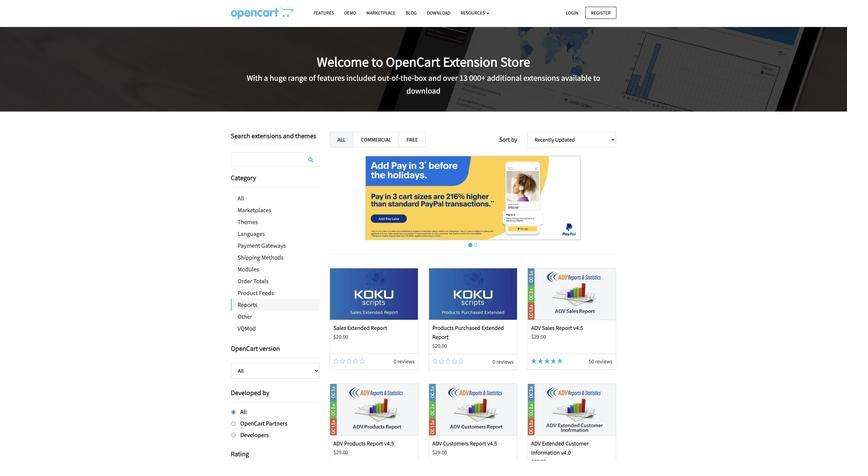 Task type: describe. For each thing, give the bounding box(es) containing it.
other
[[238, 313, 252, 321]]

customers
[[443, 440, 469, 447]]

adv for adv sales report v4.5
[[531, 324, 541, 332]]

1 star light image from the left
[[531, 359, 537, 364]]

3 star light image from the left
[[551, 359, 556, 364]]

$29.00 for customers
[[432, 449, 447, 456]]

sales extended report link
[[333, 324, 387, 332]]

totals
[[253, 277, 269, 285]]

opencart - marketplace image
[[231, 7, 293, 19]]

rating
[[231, 450, 249, 458]]

gateways
[[261, 242, 286, 250]]

adv inside adv extended customer information v4.0
[[531, 440, 541, 447]]

1 star light image from the left
[[544, 359, 550, 364]]

marketplaces link
[[231, 204, 320, 216]]

resources
[[461, 10, 486, 16]]

adv for adv products report v4.5
[[333, 440, 343, 447]]

marketplace link
[[361, 7, 401, 19]]

other link
[[231, 311, 320, 323]]

adv customers report v4.5 link
[[432, 440, 497, 447]]

all link for marketplaces
[[231, 192, 320, 204]]

payment
[[238, 242, 260, 250]]

reports link
[[231, 299, 320, 311]]

languages link
[[231, 228, 320, 240]]

extension
[[443, 53, 498, 70]]

order totals link
[[231, 275, 320, 287]]

sales extended report $20.00
[[333, 324, 387, 340]]

$29.00 for products
[[333, 449, 348, 456]]

1 vertical spatial to
[[593, 73, 600, 83]]

commercial
[[361, 136, 391, 143]]

adv extended customer information v4.0
[[531, 440, 589, 456]]

the-
[[401, 73, 414, 83]]

free link
[[399, 132, 426, 147]]

adv products report v4.5 image
[[330, 384, 418, 435]]

report inside "products purchased extended report $20.00"
[[432, 334, 449, 341]]

range
[[288, 73, 307, 83]]

products inside "adv products report v4.5 $29.00"
[[344, 440, 366, 447]]

order
[[238, 277, 252, 285]]

a
[[264, 73, 268, 83]]

login link
[[560, 7, 584, 19]]

reports
[[238, 301, 257, 309]]

0 vertical spatial to
[[372, 53, 383, 70]]

free
[[407, 136, 418, 143]]

opencart partners
[[240, 420, 287, 427]]

payment gateways link
[[231, 240, 320, 252]]

methods
[[262, 254, 284, 261]]

features link
[[309, 7, 339, 19]]

partners
[[266, 420, 287, 427]]

with
[[247, 73, 262, 83]]

demo link
[[339, 7, 361, 19]]

features
[[314, 10, 334, 16]]

search extensions and themes
[[231, 132, 316, 140]]

available
[[561, 73, 592, 83]]

marketplace
[[366, 10, 396, 16]]

shipping
[[238, 254, 260, 261]]

13
[[460, 73, 468, 83]]

included
[[346, 73, 376, 83]]

50 reviews
[[589, 358, 613, 365]]

vqmod
[[238, 325, 256, 332]]

0 reviews for sales extended report
[[394, 358, 415, 365]]

0 for products purchased extended report
[[493, 358, 495, 365]]

box
[[414, 73, 427, 83]]

languages
[[238, 230, 265, 238]]

feeds
[[259, 289, 274, 297]]

resources link
[[456, 7, 494, 19]]

features
[[317, 73, 345, 83]]

adv extended customer information v4.0 link
[[531, 440, 589, 456]]

developers
[[240, 431, 269, 439]]

download
[[427, 10, 451, 16]]

information
[[531, 449, 560, 456]]

additional
[[487, 73, 522, 83]]

product feeds
[[238, 289, 274, 297]]

store
[[500, 53, 530, 70]]

adv extended customer information v4.0 image
[[528, 384, 616, 435]]

download link
[[422, 7, 456, 19]]

demo
[[344, 10, 356, 16]]

adv customers report v4.5 $29.00
[[432, 440, 497, 456]]

adv sales report v4.5 $29.00
[[531, 324, 583, 340]]



Task type: vqa. For each thing, say whether or not it's contained in the screenshot.
Reading
no



Task type: locate. For each thing, give the bounding box(es) containing it.
products
[[432, 324, 454, 332], [344, 440, 366, 447]]

1 horizontal spatial to
[[593, 73, 600, 83]]

and left themes
[[283, 132, 294, 140]]

1 horizontal spatial and
[[428, 73, 441, 83]]

extended inside sales extended report $20.00
[[347, 324, 370, 332]]

1 vertical spatial products
[[344, 440, 366, 447]]

of-
[[392, 73, 401, 83]]

1 horizontal spatial $20.00
[[432, 343, 447, 349]]

by right developed
[[262, 389, 269, 397]]

welcome
[[317, 53, 369, 70]]

star light image
[[531, 359, 537, 364], [538, 359, 543, 364], [551, 359, 556, 364]]

0 horizontal spatial 0
[[394, 358, 396, 365]]

sales extended report image
[[330, 269, 418, 320]]

v4.5
[[573, 324, 583, 332], [384, 440, 394, 447], [487, 440, 497, 447]]

$29.00 down adv sales report v4.5 link
[[531, 334, 546, 340]]

and inside welcome to opencart extension store with a huge range of features included out-of-the-box and over 13 000+ additional extensions available to download
[[428, 73, 441, 83]]

$29.00 down 'adv products report v4.5' link
[[333, 449, 348, 456]]

report for adv sales report v4.5
[[556, 324, 572, 332]]

0
[[394, 358, 396, 365], [493, 358, 495, 365]]

$20.00 inside sales extended report $20.00
[[333, 334, 348, 340]]

blog link
[[401, 7, 422, 19]]

1 horizontal spatial star light image
[[557, 359, 563, 364]]

sales
[[333, 324, 346, 332], [542, 324, 555, 332]]

star light o image
[[346, 359, 352, 364], [353, 359, 358, 364], [445, 359, 451, 364], [452, 359, 457, 364], [458, 359, 464, 364]]

by for sort by
[[511, 136, 517, 143]]

download
[[407, 86, 441, 96]]

0 horizontal spatial products
[[344, 440, 366, 447]]

huge
[[270, 73, 286, 83]]

opencart inside welcome to opencart extension store with a huge range of features included out-of-the-box and over 13 000+ additional extensions available to download
[[386, 53, 440, 70]]

extended inside "products purchased extended report $20.00"
[[482, 324, 504, 332]]

0 vertical spatial extensions
[[523, 73, 560, 83]]

v4.5 inside adv customers report v4.5 $29.00
[[487, 440, 497, 447]]

v4.5 for adv sales report v4.5
[[573, 324, 583, 332]]

0 horizontal spatial star light image
[[544, 359, 550, 364]]

0 horizontal spatial 0 reviews
[[394, 358, 415, 365]]

opencart down the vqmod
[[231, 344, 258, 353]]

reviews for products purchased extended report
[[496, 358, 514, 365]]

v4.5 inside "adv products report v4.5 $29.00"
[[384, 440, 394, 447]]

report for adv customers report v4.5
[[470, 440, 486, 447]]

0 for sales extended report
[[394, 358, 396, 365]]

product
[[238, 289, 258, 297]]

commercial link
[[353, 132, 399, 147]]

products purchased extended report $20.00
[[432, 324, 504, 349]]

star light image
[[544, 359, 550, 364], [557, 359, 563, 364]]

000+
[[469, 73, 485, 83]]

by for developed by
[[262, 389, 269, 397]]

all for marketplaces
[[238, 194, 244, 202]]

welcome to opencart extension store with a huge range of features included out-of-the-box and over 13 000+ additional extensions available to download
[[247, 53, 600, 96]]

v4.5 for adv products report v4.5
[[384, 440, 394, 447]]

$29.00 down the customers at the bottom of the page
[[432, 449, 447, 456]]

0 horizontal spatial and
[[283, 132, 294, 140]]

all for commercial
[[338, 136, 346, 143]]

1 vertical spatial opencart
[[231, 344, 258, 353]]

1 horizontal spatial sales
[[542, 324, 555, 332]]

all link
[[330, 132, 354, 147], [231, 192, 320, 204]]

reviews
[[398, 358, 415, 365], [595, 358, 613, 365], [496, 358, 514, 365]]

2 star light image from the left
[[538, 359, 543, 364]]

opencart up the-
[[386, 53, 440, 70]]

1 horizontal spatial extensions
[[523, 73, 560, 83]]

1 horizontal spatial star light image
[[538, 359, 543, 364]]

by right sort
[[511, 136, 517, 143]]

star light o image
[[333, 359, 339, 364], [340, 359, 345, 364], [359, 359, 365, 364], [432, 359, 438, 364], [439, 359, 444, 364]]

paypal payment gateway image
[[365, 156, 581, 240]]

$29.00 for sales
[[531, 334, 546, 340]]

themes
[[238, 218, 258, 226]]

$29.00 inside adv customers report v4.5 $29.00
[[432, 449, 447, 456]]

$29.00 inside adv sales report v4.5 $29.00
[[531, 334, 546, 340]]

$20.00 down the sales extended report link
[[333, 334, 348, 340]]

1 vertical spatial $20.00
[[432, 343, 447, 349]]

products purchased extended report link
[[432, 324, 504, 341]]

adv sales report v4.5 link
[[531, 324, 583, 332]]

report inside sales extended report $20.00
[[371, 324, 387, 332]]

None text field
[[231, 153, 319, 167]]

marketplaces
[[238, 206, 271, 214]]

0 horizontal spatial all link
[[231, 192, 320, 204]]

category
[[231, 173, 256, 182]]

and right box
[[428, 73, 441, 83]]

0 horizontal spatial extensions
[[251, 132, 282, 140]]

v4.0
[[561, 449, 571, 456]]

extended
[[347, 324, 370, 332], [482, 324, 504, 332], [542, 440, 564, 447]]

1 horizontal spatial v4.5
[[487, 440, 497, 447]]

products purchased extended report image
[[429, 269, 517, 320]]

vqmod link
[[231, 323, 320, 334]]

extensions right search
[[251, 132, 282, 140]]

None radio
[[231, 433, 236, 437]]

0 vertical spatial all
[[338, 136, 346, 143]]

1 horizontal spatial extended
[[482, 324, 504, 332]]

1 horizontal spatial by
[[511, 136, 517, 143]]

adv products report v4.5 $29.00
[[333, 440, 394, 456]]

2 horizontal spatial $29.00
[[531, 334, 546, 340]]

0 vertical spatial all link
[[330, 132, 354, 147]]

0 vertical spatial products
[[432, 324, 454, 332]]

developed by
[[231, 389, 269, 397]]

adv for adv customers report v4.5
[[432, 440, 442, 447]]

report inside adv customers report v4.5 $29.00
[[470, 440, 486, 447]]

0 horizontal spatial reviews
[[398, 358, 415, 365]]

report inside "adv products report v4.5 $29.00"
[[367, 440, 383, 447]]

adv products report v4.5 link
[[333, 440, 394, 447]]

register link
[[585, 7, 616, 19]]

1 vertical spatial extensions
[[251, 132, 282, 140]]

search image
[[308, 157, 313, 162]]

report
[[371, 324, 387, 332], [556, 324, 572, 332], [432, 334, 449, 341], [367, 440, 383, 447], [470, 440, 486, 447]]

developed
[[231, 389, 261, 397]]

themes
[[295, 132, 316, 140]]

adv customers report v4.5 image
[[429, 384, 517, 435]]

report for sales extended report
[[371, 324, 387, 332]]

opencart
[[386, 53, 440, 70], [231, 344, 258, 353], [240, 420, 265, 427]]

1 vertical spatial and
[[283, 132, 294, 140]]

v4.5 for adv customers report v4.5
[[487, 440, 497, 447]]

50
[[589, 358, 594, 365]]

all
[[338, 136, 346, 143], [238, 194, 244, 202], [240, 408, 247, 416]]

1 vertical spatial all
[[238, 194, 244, 202]]

extended for adv
[[542, 440, 564, 447]]

extended inside adv extended customer information v4.0
[[542, 440, 564, 447]]

products inside "products purchased extended report $20.00"
[[432, 324, 454, 332]]

2 horizontal spatial star light image
[[551, 359, 556, 364]]

0 reviews
[[394, 358, 415, 365], [493, 358, 514, 365]]

None radio
[[231, 410, 236, 415], [231, 422, 236, 426], [231, 410, 236, 415], [231, 422, 236, 426]]

reviews for sales extended report
[[398, 358, 415, 365]]

1 horizontal spatial 0
[[493, 358, 495, 365]]

modules link
[[231, 263, 320, 275]]

0 horizontal spatial by
[[262, 389, 269, 397]]

$20.00 down the products purchased extended report link
[[432, 343, 447, 349]]

adv inside "adv products report v4.5 $29.00"
[[333, 440, 343, 447]]

customer
[[566, 440, 589, 447]]

product feeds link
[[231, 287, 320, 299]]

shipping methods
[[238, 254, 284, 261]]

opencart version
[[231, 344, 280, 353]]

$29.00 inside "adv products report v4.5 $29.00"
[[333, 449, 348, 456]]

report inside adv sales report v4.5 $29.00
[[556, 324, 572, 332]]

sales inside sales extended report $20.00
[[333, 324, 346, 332]]

0 horizontal spatial to
[[372, 53, 383, 70]]

adv inside adv customers report v4.5 $29.00
[[432, 440, 442, 447]]

1 sales from the left
[[333, 324, 346, 332]]

0 vertical spatial and
[[428, 73, 441, 83]]

purchased
[[455, 324, 480, 332]]

extensions down store
[[523, 73, 560, 83]]

all link for commercial
[[330, 132, 354, 147]]

2 star light image from the left
[[557, 359, 563, 364]]

opencart for opencart partners
[[240, 420, 265, 427]]

of
[[309, 73, 316, 83]]

adv sales report v4.5 image
[[528, 269, 616, 320]]

report for adv products report v4.5
[[367, 440, 383, 447]]

sort by
[[499, 136, 517, 143]]

extended for sales
[[347, 324, 370, 332]]

0 horizontal spatial sales
[[333, 324, 346, 332]]

0 horizontal spatial extended
[[347, 324, 370, 332]]

2 vertical spatial opencart
[[240, 420, 265, 427]]

to right available
[[593, 73, 600, 83]]

0 vertical spatial $20.00
[[333, 334, 348, 340]]

v4.5 inside adv sales report v4.5 $29.00
[[573, 324, 583, 332]]

0 horizontal spatial $29.00
[[333, 449, 348, 456]]

0 horizontal spatial $20.00
[[333, 334, 348, 340]]

payment gateways
[[238, 242, 286, 250]]

2 sales from the left
[[542, 324, 555, 332]]

to up 'out-'
[[372, 53, 383, 70]]

opencart up developers
[[240, 420, 265, 427]]

over
[[443, 73, 458, 83]]

modules
[[238, 265, 259, 273]]

0 horizontal spatial v4.5
[[384, 440, 394, 447]]

0 reviews for products purchased extended report
[[493, 358, 514, 365]]

extensions inside welcome to opencart extension store with a huge range of features included out-of-the-box and over 13 000+ additional extensions available to download
[[523, 73, 560, 83]]

1 horizontal spatial 0 reviews
[[493, 358, 514, 365]]

2 horizontal spatial reviews
[[595, 358, 613, 365]]

0 horizontal spatial star light image
[[531, 359, 537, 364]]

themes link
[[231, 216, 320, 228]]

opencart for opencart version
[[231, 344, 258, 353]]

$20.00 inside "products purchased extended report $20.00"
[[432, 343, 447, 349]]

shipping methods link
[[231, 252, 320, 263]]

1 horizontal spatial products
[[432, 324, 454, 332]]

1 horizontal spatial reviews
[[496, 358, 514, 365]]

out-
[[378, 73, 392, 83]]

search
[[231, 132, 250, 140]]

0 vertical spatial opencart
[[386, 53, 440, 70]]

1 vertical spatial all link
[[231, 192, 320, 204]]

reviews for adv sales report v4.5
[[595, 358, 613, 365]]

to
[[372, 53, 383, 70], [593, 73, 600, 83]]

2 vertical spatial all
[[240, 408, 247, 416]]

2 horizontal spatial extended
[[542, 440, 564, 447]]

$29.00
[[531, 334, 546, 340], [333, 449, 348, 456], [432, 449, 447, 456]]

version
[[259, 344, 280, 353]]

sales inside adv sales report v4.5 $29.00
[[542, 324, 555, 332]]

1 horizontal spatial all link
[[330, 132, 354, 147]]

register
[[591, 10, 611, 16]]

1 horizontal spatial $29.00
[[432, 449, 447, 456]]

login
[[566, 10, 579, 16]]

2 horizontal spatial v4.5
[[573, 324, 583, 332]]

adv inside adv sales report v4.5 $29.00
[[531, 324, 541, 332]]

0 vertical spatial by
[[511, 136, 517, 143]]

order totals
[[238, 277, 269, 285]]

sort
[[499, 136, 510, 143]]

1 vertical spatial by
[[262, 389, 269, 397]]



